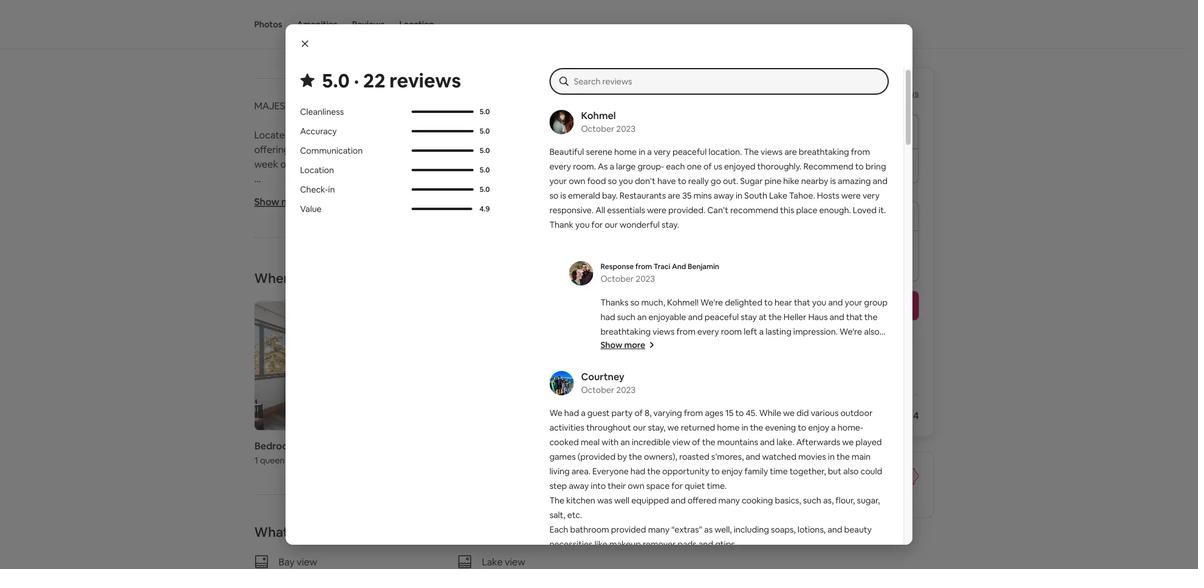 Task type: describe. For each thing, give the bounding box(es) containing it.
5.0 · 22 reviews inside dialog
[[322, 67, 461, 93]]

to down 'lodge,'
[[403, 362, 413, 374]]

had inside thanks so much, kohmel! we're delighted to hear that you and your group had such an enjoyable and peaceful stay at the heller haus and that the breathtaking views from every room left a lasting impression. we're also pleased that our responsiveness and the provided essentials contributed to your overall satisfaction. we truly appreciate your recommendation and kind words, and we can't wait to welcome you back for another wonderful stay. thank you for choosing stayluxe.vacations!
[[601, 312, 615, 323]]

courtney image
[[550, 371, 574, 396]]

as inside we had a guest party of 8, varying from ages 15 to 45.  while we did various outdoor activities throughout our stay, we returned home in the evening to enjoy a home- cooked meal with an incredible view of the mountains and lake. afterwards we played games (provided by the owners), roasted s'mores, and watched movies in the main living area.  everyone had the opportunity to enjoy family time together, but also could step away into their own space for quiet time. the kitchen was well equipped and offered many cooking basics, such as, flour, sugar, salt, etc. each bathroom provided many "extras" as well, including soaps, lotions, and beauty necessities like makeup remover pads and qtips. the home was beautifully decorated, cozy, and provided that "home away from home" feeling.  it was immediately comfortable and perfect for our family.
[[704, 524, 713, 535]]

you down large
[[619, 176, 633, 187]]

in inside located in tahoe's storied west shore, the heller haus is the latest stayluxe rubicon offering, boasting majestic panoramic lake views, a rustic yet refined setting to enjoy a week on the slopes.
[[293, 129, 301, 141]]

1 vertical spatial are
[[785, 146, 797, 157]]

a left rustic
[[475, 143, 480, 156]]

wonderful inside thanks so much, kohmel! we're delighted to hear that you and your group had such an enjoyable and peaceful stay at the heller haus and that the breathtaking views from every room left a lasting impression. we're also pleased that our responsiveness and the provided essentials contributed to your overall satisfaction. we truly appreciate your recommendation and kind words, and we can't wait to welcome you back for another wonderful stay. thank you for choosing stayluxe.vacations!
[[601, 385, 641, 396]]

0 vertical spatial we're
[[701, 297, 723, 308]]

to right wait
[[733, 370, 742, 381]]

2 vertical spatial provided
[[734, 554, 769, 565]]

another
[[831, 370, 862, 381]]

heller inside thanks so much, kohmel! we're delighted to hear that you and your group had such an enjoyable and peaceful stay at the heller haus and that the breathtaking views from every room left a lasting impression. we're also pleased that our responsiveness and the provided essentials contributed to your overall satisfaction. we truly appreciate your recommendation and kind words, and we can't wait to welcome you back for another wonderful stay. thank you for choosing stayluxe.vacations!
[[784, 312, 807, 323]]

the up reviews
[[381, 6, 394, 17]]

the left slopes,
[[573, 362, 588, 374]]

own inside beautiful serene home in a very peaceful location. the views are breathtaking from every room. as a large group- each one of us enjoyed thoroughly. recommend to bring your own food so you don't have to really go out. sugar pine hike nearby is amazing and so is emerald bay. restaurants are 35 mins away in south lake tahoe. hosts were very responsive. all essentials were provided. can't recommend this place enough. loved it. thank you for our wonderful stay.
[[569, 176, 586, 187]]

more for majestic
[[281, 196, 306, 208]]

2 horizontal spatial had
[[631, 466, 645, 477]]

benjamin for traci and benjamin is a superhost superhosts are experienced, highly rated hosts.
[[339, 32, 381, 44]]

beautiful
[[550, 146, 584, 157]]

1 vertical spatial many
[[648, 524, 670, 535]]

night
[[768, 87, 791, 99]]

location inside 5.0 · 22 reviews dialog
[[300, 165, 334, 176]]

0 vertical spatial day
[[541, 362, 557, 374]]

place inside beautiful serene home in a very peaceful location. the views are breathtaking from every room. as a large group- each one of us enjoyed thoroughly. recommend to bring your own food so you don't have to really go out. sugar pine hike nearby is amazing and so is emerald bay. restaurants are 35 mins away in south lake tahoe. hosts were very responsive. all essentials were provided. can't recommend this place enough. loved it. thank you for our wonderful stay.
[[796, 205, 818, 216]]

an inside thanks so much, kohmel! we're delighted to hear that you and your group had such an enjoyable and peaceful stay at the heller haus and that the breathtaking views from every room left a lasting impression. we're also pleased that our responsiveness and the provided essentials contributed to your overall satisfaction. we truly appreciate your recommendation and kind words, and we can't wait to welcome you back for another wonderful stay. thank you for choosing stayluxe.vacations!
[[637, 312, 647, 323]]

every inside beautiful serene home in a very peaceful location. the views are breathtaking from every room. as a large group- each one of us enjoyed thoroughly. recommend to bring your own food so you don't have to really go out. sugar pine hike nearby is amazing and so is emerald bay. restaurants are 35 mins away in south lake tahoe. hosts were very responsive. all essentials were provided. can't recommend this place enough. loved it. thank you for our wonderful stay.
[[550, 161, 571, 172]]

0 horizontal spatial service
[[738, 467, 771, 479]]

thoughtfully renovated and restored in 2023, the heller haus returns to tahoe with the rich character of a classic alpine lodge, while delivering refined modern appointments and stunning design allowing you to unwind after an exhilarating day on the slopes, or a an epic day out on the lake.
[[254, 333, 642, 389]]

you left can
[[475, 537, 491, 549]]

amenities button
[[297, 0, 338, 49]]

greeted
[[254, 537, 292, 549]]

to left "hear"
[[764, 297, 773, 308]]

views inside beautiful serene home in a very peaceful location. the views are breathtaking from every room. as a large group- each one of us enjoyed thoroughly. recommend to bring your own food so you don't have to really go out. sugar pine hike nearby is amazing and so is emerald bay. restaurants are 35 mins away in south lake tahoe. hosts were very responsive. all essentials were provided. can't recommend this place enough. loved it. thank you for our wonderful stay.
[[761, 146, 783, 157]]

bathroom
[[570, 524, 609, 535]]

1 vertical spatial enjoy
[[808, 422, 830, 433]]

the down design in the left bottom of the page
[[338, 377, 353, 389]]

retaining
[[377, 406, 417, 418]]

satisfaction.
[[658, 355, 705, 366]]

that down appear
[[428, 464, 447, 477]]

your up back at the bottom right of page
[[786, 355, 803, 366]]

us
[[714, 161, 723, 172]]

to right peak
[[637, 435, 647, 447]]

response
[[601, 262, 634, 271]]

it
[[580, 568, 586, 569]]

lake. inside thoughtfully renovated and restored in 2023, the heller haus returns to tahoe with the rich character of a classic alpine lodge, while delivering refined modern appointments and stunning design allowing you to unwind after an exhilarating day on the slopes, or a an epic day out on the lake.
[[355, 377, 375, 389]]

8,
[[645, 408, 652, 419]]

design
[[314, 362, 344, 374]]

movies
[[798, 452, 826, 462]]

ages
[[705, 408, 724, 419]]

0 vertical spatial unload
[[511, 537, 542, 549]]

1 vertical spatial provided
[[611, 524, 646, 535]]

main
[[852, 452, 871, 462]]

1 vertical spatial were
[[647, 205, 667, 216]]

0 horizontal spatial lake
[[482, 556, 503, 568]]

spacious
[[445, 420, 484, 433]]

could inside we had a guest party of 8, varying from ages 15 to 45.  while we did various outdoor activities throughout our stay, we returned home in the evening to enjoy a home- cooked meal with an incredible view of the mountains and lake. afterwards we played games (provided by the owners), roasted s'mores, and watched movies in the main living area.  everyone had the opportunity to enjoy family time together, but also could step away into their own space for quiet time. the kitchen was well equipped and offered many cooking basics, such as, flour, sugar, salt, etc. each bathroom provided many "extras" as well, including soaps, lotions, and beauty necessities like makeup remover pads and qtips. the home was beautifully decorated, cozy, and provided that "home away from home" feeling.  it was immediately comfortable and perfect for our family.
[[861, 466, 883, 477]]

for right back at the bottom right of page
[[818, 370, 830, 381]]

value
[[300, 204, 322, 215]]

south
[[744, 190, 768, 201]]

1 left queen
[[254, 455, 258, 466]]

of left 8,
[[635, 408, 643, 419]]

0 horizontal spatial place
[[318, 524, 352, 541]]

check
[[293, 6, 318, 17]]

majestic
[[254, 99, 300, 112]]

with inside thoughtfully renovated and restored in 2023, the heller haus returns to tahoe with the rich character of a classic alpine lodge, while delivering refined modern appointments and stunning design allowing you to unwind after an exhilarating day on the slopes, or a an epic day out on the lake.
[[602, 333, 622, 345]]

2023 for kohmel
[[616, 123, 636, 134]]

out
[[307, 377, 322, 389]]

5.0 left 22 reviews button
[[859, 88, 871, 99]]

to left no
[[711, 466, 720, 477]]

by
[[618, 452, 627, 462]]

for right allows
[[478, 464, 491, 477]]

the left latest
[[507, 129, 522, 141]]

the down returned
[[702, 437, 716, 448]]

own inside we had a guest party of 8, varying from ages 15 to 45.  while we did various outdoor activities throughout our stay, we returned home in the evening to enjoy a home- cooked meal with an incredible view of the mountains and lake. afterwards we played games (provided by the owners), roasted s'mores, and watched movies in the main living area.  everyone had the opportunity to enjoy family time together, but also could step away into their own space for quiet time. the kitchen was well equipped and offered many cooking basics, such as, flour, sugar, salt, etc. each bathroom provided many "extras" as well, including soaps, lotions, and beauty necessities like makeup remover pads and qtips. the home was beautifully decorated, cozy, and provided that "home away from home" feeling.  it was immediately comfortable and perfect for our family.
[[628, 481, 645, 492]]

that up overall
[[633, 341, 650, 352]]

head
[[557, 552, 579, 564]]

exhilarating
[[487, 362, 539, 374]]

5.0 for location
[[480, 165, 490, 175]]

stay. inside thanks so much, kohmel! we're delighted to hear that you and your group had such an enjoyable and peaceful stay at the heller haus and that the breathtaking views from every room left a lasting impression. we're also pleased that our responsiveness and the provided essentials contributed to your overall satisfaction. we truly appreciate your recommendation and kind words, and we can't wait to welcome you back for another wonderful stay. thank you for choosing stayluxe.vacations!
[[643, 385, 660, 396]]

in up group-
[[639, 146, 646, 157]]

report
[[796, 533, 824, 544]]

also inside thanks so much, kohmel! we're delighted to hear that you and your group had such an enjoyable and peaceful stay at the heller haus and that the breathtaking views from every room left a lasting impression. we're also pleased that our responsiveness and the provided essentials contributed to your overall satisfaction. we truly appreciate your recommendation and kind words, and we can't wait to welcome you back for another wonderful stay. thank you for choosing stayluxe.vacations!
[[864, 326, 880, 337]]

welcome
[[744, 370, 779, 381]]

to up amazing
[[856, 161, 864, 172]]

1 left /
[[580, 271, 583, 282]]

we had a guest party of 8, varying from ages 15 to 45.  while we did various outdoor activities throughout our stay, we returned home in the evening to enjoy a home- cooked meal with an incredible view of the mountains and lake. afterwards we played games (provided by the owners), roasted s'mores, and watched movies in the main living area.  everyone had the opportunity to enjoy family time together, but also could step away into their own space for quiet time. the kitchen was well equipped and offered many cooking basics, such as, flour, sugar, salt, etc. each bathroom provided many "extras" as well, including soaps, lotions, and beauty necessities like makeup remover pads and qtips. the home was beautifully decorated, cozy, and provided that "home away from home" feeling.  it was immediately comfortable and perfect for our family.
[[550, 408, 886, 569]]

their inside "traci and benjamin covers the service fee for their guests."
[[838, 479, 859, 491]]

so inside thanks so much, kohmel! we're delighted to hear that you and your group had such an enjoyable and peaceful stay at the heller haus and that the breathtaking views from every room left a lasting impression. we're also pleased that our responsiveness and the provided essentials contributed to your overall satisfaction. we truly appreciate your recommendation and kind words, and we can't wait to welcome you back for another wonderful stay. thank you for choosing stayluxe.vacations!
[[630, 297, 640, 308]]

in down total
[[742, 422, 748, 433]]

watched
[[762, 452, 797, 462]]

view inside - panoramic lake view ~ 3000 sq ft luxury lodge - 5 bedrooms, 1 king, 3 queens, 4 twins bunks, (sleeps up to 12) - 4 bathrooms - fully equipped gourmet kitchen - granite hearth and wood burning fireplace - fast starlink mesh wifi - ski storage and pantry
[[329, 187, 350, 199]]

stay
[[741, 312, 757, 323]]

your down each
[[544, 537, 564, 549]]

our inside thanks so much, kohmel! we're delighted to hear that you and your group had such an enjoyable and peaceful stay at the heller haus and that the breathtaking views from every room left a lasting impression. we're also pleased that our responsiveness and the provided essentials contributed to your overall satisfaction. we truly appreciate your recommendation and kind words, and we can't wait to welcome you back for another wonderful stay. thank you for choosing stayluxe.vacations!
[[651, 341, 664, 352]]

makeup
[[609, 539, 641, 550]]

1 vertical spatial was
[[591, 554, 606, 565]]

1 vertical spatial on
[[559, 362, 571, 374]]

hear
[[775, 297, 792, 308]]

luxury
[[310, 202, 340, 214]]

1 vertical spatial tahoe
[[364, 435, 391, 447]]

perfect inside a home for all seasons, and retaining its gorgeous redwood post and beam architecture and soaring granite fireplace, this cozy but spacious mountain lodge is the perfect basecamp for all of your tahoe adventures. enjoy panoramic views from rubicon peak to mt rose, and sapphire blue waters that appear to be so close you could almost reach it. the heller haus is perched atop a vista that allows for a truly four season tahoe experience.
[[584, 420, 618, 433]]

this down haus
[[292, 524, 315, 541]]

of up 'snow'
[[370, 537, 379, 549]]

bed
[[286, 455, 302, 466]]

we left the did
[[783, 408, 795, 419]]

the down left
[[745, 341, 758, 352]]

the up growth
[[254, 552, 269, 564]]

atop
[[375, 464, 395, 477]]

greeted with the warmth of alder and redwoods, you can unload your gear as you enter the mudroom. shake the snow off your boots, unload your gear, and head inside the old growth redwood halls of heller haus.
[[254, 537, 645, 569]]

an down delivering
[[474, 362, 485, 374]]

to right 15
[[736, 408, 744, 419]]

to up "modern"
[[561, 333, 571, 345]]

fully
[[260, 245, 280, 258]]

you down "responsive."
[[576, 219, 590, 230]]

it. inside beautiful serene home in a very peaceful location. the views are breathtaking from every room. as a large group- each one of us enjoyed thoroughly. recommend to bring your own food so you don't have to really go out. sugar pine hike nearby is amazing and so is emerald bay. restaurants are 35 mins away in south lake tahoe. hosts were very responsive. all essentials were provided. can't recommend this place enough. loved it. thank you for our wonderful stay.
[[879, 205, 886, 216]]

1 horizontal spatial ·
[[795, 211, 797, 222]]

breathtaking inside beautiful serene home in a very peaceful location. the views are breathtaking from every room. as a large group- each one of us enjoyed thoroughly. recommend to bring your own food so you don't have to really go out. sugar pine hike nearby is amazing and so is emerald bay. restaurants are 35 mins away in south lake tahoe. hosts were very responsive. all essentials were provided. can't recommend this place enough. loved it. thank you for our wonderful stay.
[[799, 146, 849, 157]]

1 horizontal spatial 22
[[877, 88, 887, 99]]

from inside response from traci and benjamin october 2023
[[636, 262, 652, 271]]

policies
[[772, 192, 798, 200]]

1 horizontal spatial 5.0 · 22 reviews
[[859, 88, 919, 99]]

you up impression. in the right bottom of the page
[[812, 297, 827, 308]]

you up inside
[[600, 537, 616, 549]]

0 horizontal spatial very
[[654, 146, 671, 157]]

22 reviews button
[[877, 88, 919, 99]]

the up 'feeling.'
[[550, 554, 565, 565]]

essentials inside beautiful serene home in a very peaceful location. the views are breathtaking from every room. as a large group- each one of us enjoyed thoroughly. recommend to bring your own food so you don't have to really go out. sugar pine hike nearby is amazing and so is emerald bay. restaurants are 35 mins away in south lake tahoe. hosts were very responsive. all essentials were provided. can't recommend this place enough. loved it. thank you for our wonderful stay.
[[607, 205, 645, 216]]

show for thanks
[[601, 340, 623, 351]]

0 vertical spatial was
[[597, 495, 613, 506]]

truly inside a home for all seasons, and retaining its gorgeous redwood post and beam architecture and soaring granite fireplace, this cozy but spacious mountain lodge is the perfect basecamp for all of your tahoe adventures. enjoy panoramic views from rubicon peak to mt rose, and sapphire blue waters that appear to be so close you could almost reach it. the heller haus is perched atop a vista that allows for a truly four season tahoe experience.
[[501, 464, 521, 477]]

courtney
[[581, 370, 625, 383]]

the down group
[[865, 312, 878, 323]]

soaps,
[[771, 524, 796, 535]]

and inside response from traci and benjamin october 2023
[[672, 262, 686, 271]]

your down pleased
[[611, 355, 628, 366]]

0 vertical spatial 4
[[395, 216, 401, 229]]

0 horizontal spatial day
[[288, 377, 305, 389]]

from inside thanks so much, kohmel! we're delighted to hear that you and your group had such an enjoyable and peaceful stay at the heller haus and that the breathtaking views from every room left a lasting impression. we're also pleased that our responsiveness and the provided essentials contributed to your overall satisfaction. we truly appreciate your recommendation and kind words, and we can't wait to welcome you back for another wonderful stay. thank you for choosing stayluxe.vacations!
[[677, 326, 696, 337]]

an left epic
[[254, 377, 265, 389]]

for up 'soaring'
[[291, 406, 304, 418]]

is down recommend
[[830, 176, 836, 187]]

response from traci and benjamin october 2023
[[601, 262, 719, 284]]

such inside thanks so much, kohmel! we're delighted to hear that you and your group had such an enjoyable and peaceful stay at the heller haus and that the breathtaking views from every room left a lasting impression. we're also pleased that our responsiveness and the provided essentials contributed to your overall satisfaction. we truly appreciate your recommendation and kind words, and we can't wait to welcome you back for another wonderful stay. thank you for choosing stayluxe.vacations!
[[617, 312, 636, 323]]

basics,
[[775, 495, 801, 506]]

the up space on the right bottom of page
[[647, 466, 661, 477]]

allowing
[[346, 362, 383, 374]]

show for majestic
[[254, 196, 279, 208]]

a up large
[[632, 143, 637, 156]]

the up salt,
[[550, 495, 565, 506]]

to down the did
[[798, 422, 807, 433]]

traci inside response from traci and benjamin october 2023
[[654, 262, 671, 271]]

with inside greeted with the warmth of alder and redwoods, you can unload your gear as you enter the mudroom. shake the snow off your boots, unload your gear, and head inside the old growth redwood halls of heller haus.
[[294, 537, 314, 549]]

decorated,
[[651, 554, 694, 565]]

"extras"
[[672, 524, 703, 535]]

home inside beautiful serene home in a very peaceful location. the views are breathtaking from every room. as a large group- each one of us enjoyed thoroughly. recommend to bring your own food so you don't have to really go out. sugar pine hike nearby is amazing and so is emerald bay. restaurants are 35 mins away in south lake tahoe. hosts were very responsive. all essentials were provided. can't recommend this place enough. loved it. thank you for our wonderful stay.
[[614, 146, 637, 157]]

benjamin for traci and benjamin covers the service fee for their guests.
[[840, 467, 881, 479]]

in up reviews
[[353, 6, 360, 17]]

every inside thanks so much, kohmel! we're delighted to hear that you and your group had such an enjoyable and peaceful stay at the heller haus and that the breathtaking views from every room left a lasting impression. we're also pleased that our responsiveness and the provided essentials contributed to your overall satisfaction. we truly appreciate your recommendation and kind words, and we can't wait to welcome you back for another wonderful stay. thank you for choosing stayluxe.vacations!
[[698, 326, 719, 337]]

is inside the traci and benjamin is a superhost superhosts are experienced, highly rated hosts.
[[383, 32, 390, 44]]

lotions,
[[798, 524, 826, 535]]

show more button for majestic
[[254, 196, 315, 208]]

your up the haus.
[[407, 552, 427, 564]]

1 vertical spatial all
[[318, 435, 328, 447]]

haus inside thanks so much, kohmel! we're delighted to hear that you and your group had such an enjoyable and peaceful stay at the heller haus and that the breathtaking views from every room left a lasting impression. we're also pleased that our responsiveness and the provided essentials contributed to your overall satisfaction. we truly appreciate your recommendation and kind words, and we can't wait to welcome you back for another wonderful stay. thank you for choosing stayluxe.vacations!
[[808, 312, 828, 323]]

1 vertical spatial yet
[[858, 330, 871, 341]]

redwood inside a home for all seasons, and retaining its gorgeous redwood post and beam architecture and soaring granite fireplace, this cozy but spacious mountain lodge is the perfect basecamp for all of your tahoe adventures. enjoy panoramic views from rubicon peak to mt rose, and sapphire blue waters that appear to be so close you could almost reach it. the heller haus is perched atop a vista that allows for a truly four season tahoe experience.
[[476, 406, 517, 418]]

2 vertical spatial tahoe
[[577, 464, 604, 477]]

of inside a home for all seasons, and retaining its gorgeous redwood post and beam architecture and soaring granite fireplace, this cozy but spacious mountain lodge is the perfect basecamp for all of your tahoe adventures. enjoy panoramic views from rubicon peak to mt rose, and sapphire blue waters that appear to be so close you could almost reach it. the heller haus is perched atop a vista that allows for a truly four season tahoe experience.
[[330, 435, 339, 447]]

king,
[[324, 216, 347, 229]]

what
[[254, 524, 289, 541]]

contributed
[[837, 341, 883, 352]]

our down 8,
[[633, 422, 646, 433]]

slopes,
[[590, 362, 621, 374]]

from down listing
[[839, 554, 858, 565]]

provided.
[[668, 205, 706, 216]]

unwind
[[415, 362, 448, 374]]

heller haus
[[254, 508, 316, 520]]

the right by
[[629, 452, 642, 462]]

step
[[550, 481, 567, 492]]

in inside thoughtfully renovated and restored in 2023, the heller haus returns to tahoe with the rich character of a classic alpine lodge, while delivering refined modern appointments and stunning design allowing you to unwind after an exhilarating day on the slopes, or a an epic day out on the lake.
[[421, 333, 428, 345]]

service inside "traci and benjamin covers the service fee for their guests."
[[772, 479, 804, 491]]

1 horizontal spatial enjoy
[[722, 466, 743, 477]]

lake inside beautiful serene home in a very peaceful location. the views are breathtaking from every room. as a large group- each one of us enjoyed thoroughly. recommend to bring your own food so you don't have to really go out. sugar pine hike nearby is amazing and so is emerald bay. restaurants are 35 mins away in south lake tahoe. hosts were very responsive. all essentials were provided. can't recommend this place enough. loved it. thank you for our wonderful stay.
[[769, 190, 788, 201]]

bay
[[279, 556, 295, 568]]

a right or
[[635, 362, 640, 374]]

kitchen inside - panoramic lake view ~ 3000 sq ft luxury lodge - 5 bedrooms, 1 king, 3 queens, 4 twins bunks, (sleeps up to 12) - 4 bathrooms - fully equipped gourmet kitchen - granite hearth and wood burning fireplace - fast starlink mesh wifi - ski storage and pantry
[[369, 245, 402, 258]]

view down can
[[505, 556, 526, 568]]

1 / 3
[[580, 271, 595, 282]]

activities
[[550, 422, 585, 433]]

you down can't
[[688, 385, 702, 396]]

soaring
[[273, 420, 306, 433]]

the inside "traci and benjamin covers the service fee for their guests."
[[755, 479, 770, 491]]

impression.
[[794, 326, 838, 337]]

in left the south
[[736, 190, 743, 201]]

boots,
[[429, 552, 457, 564]]

the up delivering
[[457, 333, 472, 345]]

could inside a home for all seasons, and retaining its gorgeous redwood post and beam architecture and soaring granite fireplace, this cozy but spacious mountain lodge is the perfect basecamp for all of your tahoe adventures. enjoy panoramic views from rubicon peak to mt rose, and sapphire blue waters that appear to be so close you could almost reach it. the heller haus is perched atop a vista that allows for a truly four season tahoe experience.
[[545, 450, 569, 462]]

to right have
[[678, 176, 686, 187]]

you inside thoughtfully renovated and restored in 2023, the heller haus returns to tahoe with the rich character of a classic alpine lodge, while delivering refined modern appointments and stunning design allowing you to unwind after an exhilarating day on the slopes, or a an epic day out on the lake.
[[385, 362, 401, 374]]

perfect inside we had a guest party of 8, varying from ages 15 to 45.  while we did various outdoor activities throughout our stay, we returned home in the evening to enjoy a home- cooked meal with an incredible view of the mountains and lake. afterwards we played games (provided by the owners), roasted s'mores, and watched movies in the main living area.  everyone had the opportunity to enjoy family time together, but also could step away into their own space for quiet time. the kitchen was well equipped and offered many cooking basics, such as, flour, sugar, salt, etc. each bathroom provided many "extras" as well, including soaps, lotions, and beauty necessities like makeup remover pads and qtips. the home was beautifully decorated, cozy, and provided that "home away from home" feeling.  it was immediately comfortable and perfect for our family.
[[722, 568, 752, 569]]

can
[[493, 537, 509, 549]]

allows
[[449, 464, 476, 477]]

a up group-
[[647, 146, 652, 157]]

wonderful inside beautiful serene home in a very peaceful location. the views are breathtaking from every room. as a large group- each one of us enjoyed thoroughly. recommend to bring your own food so you don't have to really go out. sugar pine hike nearby is amazing and so is emerald bay. restaurants are 35 mins away in south lake tahoe. hosts were very responsive. all essentials were provided. can't recommend this place enough. loved it. thank you for our wonderful stay.
[[620, 219, 660, 230]]

that up vista
[[408, 450, 427, 462]]

also inside we had a guest party of 8, varying from ages 15 to 45.  while we did various outdoor activities throughout our stay, we returned home in the evening to enjoy a home- cooked meal with an incredible view of the mountains and lake. afterwards we played games (provided by the owners), roasted s'mores, and watched movies in the main living area.  everyone had the opportunity to enjoy family time together, but also could step away into their own space for quiet time. the kitchen was well equipped and offered many cooking basics, such as, flour, sugar, salt, etc. each bathroom provided many "extras" as well, including soaps, lotions, and beauty necessities like makeup remover pads and qtips. the home was beautifully decorated, cozy, and provided that "home away from home" feeling.  it was immediately comfortable and perfect for our family.
[[843, 466, 859, 477]]

1 horizontal spatial on
[[324, 377, 336, 389]]

hosts
[[817, 190, 840, 201]]

incredible
[[632, 437, 670, 448]]

thank inside beautiful serene home in a very peaceful location. the views are breathtaking from every room. as a large group- each one of us enjoyed thoroughly. recommend to bring your own food so you don't have to really go out. sugar pine hike nearby is amazing and so is emerald bay. restaurants are 35 mins away in south lake tahoe. hosts were very responsive. all essentials were provided. can't recommend this place enough. loved it. thank you for our wonderful stay.
[[550, 219, 574, 230]]

october for kohmel
[[581, 123, 614, 134]]

rubicon inside located in tahoe's storied west shore, the heller haus is the latest stayluxe rubicon offering, boasting majestic panoramic lake views, a rustic yet refined setting to enjoy a week on the slopes.
[[594, 129, 630, 141]]

october for courtney
[[581, 385, 614, 396]]

1 vertical spatial unload
[[459, 552, 490, 564]]

show more for thanks
[[601, 340, 645, 351]]

the inside a home for all seasons, and retaining its gorgeous redwood post and beam architecture and soaring granite fireplace, this cozy but spacious mountain lodge is the perfect basecamp for all of your tahoe adventures. enjoy panoramic views from rubicon peak to mt rose, and sapphire blue waters that appear to be so close you could almost reach it. the heller haus is perched atop a vista that allows for a truly four season tahoe experience.
[[567, 420, 582, 433]]

did
[[797, 408, 809, 419]]

· inside dialog
[[354, 67, 359, 93]]

a right as
[[610, 161, 614, 172]]

but inside we had a guest party of 8, varying from ages 15 to 45.  while we did various outdoor activities throughout our stay, we returned home in the evening to enjoy a home- cooked meal with an incredible view of the mountains and lake. afterwards we played games (provided by the owners), roasted s'mores, and watched movies in the main living area.  everyone had the opportunity to enjoy family time together, but also could step away into their own space for quiet time. the kitchen was well equipped and offered many cooking basics, such as, flour, sugar, salt, etc. each bathroom provided many "extras" as well, including soaps, lotions, and beauty necessities like makeup remover pads and qtips. the home was beautifully decorated, cozy, and provided that "home away from home" feeling.  it was immediately comfortable and perfect for our family.
[[828, 466, 842, 477]]

kitchen inside we had a guest party of 8, varying from ages 15 to 45.  while we did various outdoor activities throughout our stay, we returned home in the evening to enjoy a home- cooked meal with an incredible view of the mountains and lake. afterwards we played games (provided by the owners), roasted s'mores, and watched movies in the main living area.  everyone had the opportunity to enjoy family time together, but also could step away into their own space for quiet time. the kitchen was well equipped and offered many cooking basics, such as, flour, sugar, salt, etc. each bathroom provided many "extras" as well, including soaps, lotions, and beauty necessities like makeup remover pads and qtips. the home was beautifully decorated, cozy, and provided that "home away from home" feeling.  it was immediately comfortable and perfect for our family.
[[566, 495, 595, 506]]

for left the family. at bottom right
[[754, 568, 765, 569]]

go
[[711, 176, 721, 187]]

home up it
[[566, 554, 589, 565]]

from up returned
[[684, 408, 703, 419]]

to up the courtney
[[601, 355, 609, 366]]

you
[[772, 330, 786, 341]]

1 vertical spatial 4
[[260, 231, 266, 243]]

0 vertical spatial all
[[306, 406, 316, 418]]

a down various
[[831, 422, 836, 433]]

so up bay.
[[608, 176, 617, 187]]

5.0 for communication
[[480, 146, 490, 155]]

heller inside located in tahoe's storied west shore, the heller haus is the latest stayluxe rubicon offering, boasting majestic panoramic lake views, a rustic yet refined setting to enjoy a week on the slopes.
[[445, 129, 471, 141]]

0 vertical spatial be
[[812, 330, 822, 341]]

heller inside thoughtfully renovated and restored in 2023, the heller haus returns to tahoe with the rich character of a classic alpine lodge, while delivering refined modern appointments and stunning design allowing you to unwind after an exhilarating day on the slopes, or a an epic day out on the lake.
[[474, 333, 500, 345]]

1 horizontal spatial very
[[863, 190, 880, 201]]

the down 'makeup'
[[610, 552, 625, 564]]

5 - from the top
[[254, 260, 258, 272]]

hike
[[784, 176, 799, 187]]

5.0 for accuracy
[[480, 126, 490, 136]]

in right movies at right
[[828, 452, 835, 462]]

party
[[612, 408, 633, 419]]

traci for traci and benjamin is a superhost superhosts are experienced, highly rated hosts.
[[293, 32, 316, 44]]

can't
[[707, 205, 729, 216]]

so up "responsive."
[[550, 190, 559, 201]]

the down warmth
[[349, 552, 364, 564]]

0 horizontal spatial had
[[564, 408, 579, 419]]

that up charged
[[846, 312, 863, 323]]

as inside greeted with the warmth of alder and redwoods, you can unload your gear as you enter the mudroom. shake the snow off your boots, unload your gear, and head inside the old growth redwood halls of heller haus.
[[588, 537, 598, 549]]

beam
[[560, 406, 586, 418]]

you up the stayluxe.vacations! at the bottom
[[781, 370, 795, 381]]

no service fee.
[[723, 467, 791, 479]]

superhosts
[[293, 48, 337, 58]]

(sleeps
[[460, 216, 492, 229]]

3 inside - panoramic lake view ~ 3000 sq ft luxury lodge - 5 bedrooms, 1 king, 3 queens, 4 twins bunks, (sleeps up to 12) - 4 bathrooms - fully equipped gourmet kitchen - granite hearth and wood burning fireplace - fast starlink mesh wifi - ski storage and pantry
[[349, 216, 354, 229]]

our left the family. at bottom right
[[767, 568, 780, 569]]

experience.
[[254, 479, 307, 491]]

sugar
[[740, 176, 763, 187]]

your down can
[[492, 552, 512, 564]]

$2,838 night
[[723, 83, 791, 101]]

2 horizontal spatial ·
[[872, 88, 875, 99]]

after
[[450, 362, 472, 374]]

is up cooked
[[558, 420, 565, 433]]

with up reviews
[[362, 6, 379, 17]]

of up roasted
[[692, 437, 700, 448]]

peak
[[613, 435, 635, 447]]

2023 for courtney
[[616, 385, 636, 396]]

that right "hear"
[[794, 297, 810, 308]]

choosing
[[717, 385, 753, 396]]

for down granite
[[303, 435, 316, 447]]

5.0 up vintage
[[322, 67, 350, 93]]

stayluxe.vacations!
[[755, 385, 832, 396]]

to up allows
[[463, 450, 472, 462]]

etc.
[[567, 510, 582, 521]]

1 up bed
[[299, 440, 303, 452]]

thank inside thanks so much, kohmel! we're delighted to hear that you and your group had such an enjoyable and peaceful stay at the heller haus and that the breathtaking views from every room left a lasting impression. we're also pleased that our responsiveness and the provided essentials contributed to your overall satisfaction. we truly appreciate your recommendation and kind words, and we can't wait to welcome you back for another wonderful stay. thank you for choosing stayluxe.vacations!
[[662, 385, 686, 396]]

panoramic inside a home for all seasons, and retaining its gorgeous redwood post and beam architecture and soaring granite fireplace, this cozy but spacious mountain lodge is the perfect basecamp for all of your tahoe adventures. enjoy panoramic views from rubicon peak to mt rose, and sapphire blue waters that appear to be so close you could almost reach it. the heller haus is perched atop a vista that allows for a truly four season tahoe experience.
[[474, 435, 521, 447]]

that inside we had a guest party of 8, varying from ages 15 to 45.  while we did various outdoor activities throughout our stay, we returned home in the evening to enjoy a home- cooked meal with an incredible view of the mountains and lake. afterwards we played games (provided by the owners), roasted s'mores, and watched movies in the main living area.  everyone had the opportunity to enjoy family time together, but also could step away into their own space for quiet time. the kitchen was well equipped and offered many cooking basics, such as, flour, sugar, salt, etc. each bathroom provided many "extras" as well, including soaps, lotions, and beauty necessities like makeup remover pads and qtips. the home was beautifully decorated, cozy, and provided that "home away from home" feeling.  it was immediately comfortable and perfect for our family.
[[771, 554, 787, 565]]

four
[[523, 464, 542, 477]]



Task type: locate. For each thing, give the bounding box(es) containing it.
can't
[[694, 370, 713, 381]]

an down much,
[[637, 312, 647, 323]]

1 horizontal spatial were
[[842, 190, 861, 201]]

views inside a home for all seasons, and retaining its gorgeous redwood post and beam architecture and soaring granite fireplace, this cozy but spacious mountain lodge is the perfect basecamp for all of your tahoe adventures. enjoy panoramic views from rubicon peak to mt rose, and sapphire blue waters that appear to be so close you could almost reach it. the heller haus is perched atop a vista that allows for a truly four season tahoe experience.
[[524, 435, 549, 447]]

refined for delivering
[[499, 347, 531, 360]]

lake up luxury
[[309, 187, 327, 199]]

played
[[856, 437, 882, 448]]

pads
[[678, 539, 697, 550]]

- left 'ski'
[[254, 289, 258, 302]]

and for traci and benjamin covers the service fee for their guests.
[[819, 467, 838, 479]]

1 horizontal spatial views
[[653, 326, 675, 337]]

0 horizontal spatial 4
[[260, 231, 266, 243]]

as,
[[823, 495, 834, 506]]

7 - from the top
[[254, 289, 258, 302]]

rose,
[[269, 450, 292, 462]]

Search reviews, Press 'Enter' to search text field
[[574, 75, 877, 88]]

3 - from the top
[[254, 231, 258, 243]]

don't
[[635, 176, 656, 187]]

2 vertical spatial away
[[817, 554, 837, 565]]

truly down close
[[501, 464, 521, 477]]

views
[[761, 146, 783, 157], [653, 326, 675, 337], [524, 435, 549, 447]]

all
[[306, 406, 316, 418], [318, 435, 328, 447]]

benjamin up kohmel!
[[688, 262, 719, 271]]

tahoe down (provided
[[577, 464, 604, 477]]

in up luxury
[[328, 184, 335, 195]]

appointments
[[571, 347, 633, 360]]

breathtaking inside thanks so much, kohmel! we're delighted to hear that you and your group had such an enjoyable and peaceful stay at the heller haus and that the breathtaking views from every room left a lasting impression. we're also pleased that our responsiveness and the provided essentials contributed to your overall satisfaction. we truly appreciate your recommendation and kind words, and we can't wait to welcome you back for another wonderful stay. thank you for choosing stayluxe.vacations!
[[601, 326, 651, 337]]

all down granite
[[318, 435, 328, 447]]

enjoy up covers
[[722, 466, 743, 477]]

with down 'throughout'
[[602, 437, 619, 448]]

-
[[254, 187, 258, 199], [254, 216, 258, 229], [254, 231, 258, 243], [254, 245, 258, 258], [254, 260, 258, 272], [254, 274, 258, 287], [254, 289, 258, 302]]

you inside a home for all seasons, and retaining its gorgeous redwood post and beam architecture and soaring granite fireplace, this cozy but spacious mountain lodge is the perfect basecamp for all of your tahoe adventures. enjoy panoramic views from rubicon peak to mt rose, and sapphire blue waters that appear to be so close you could almost reach it. the heller haus is perched atop a vista that allows for a truly four season tahoe experience.
[[526, 450, 543, 462]]

1 horizontal spatial we're
[[840, 326, 862, 337]]

haus down sapphire
[[302, 464, 324, 477]]

2 vertical spatial are
[[668, 190, 681, 201]]

was
[[597, 495, 613, 506], [591, 554, 606, 565], [588, 568, 603, 569]]

panoramic inside located in tahoe's storied west shore, the heller haus is the latest stayluxe rubicon offering, boasting majestic panoramic lake views, a rustic yet refined setting to enjoy a week on the slopes.
[[375, 143, 423, 156]]

equipped down space on the right bottom of page
[[632, 495, 669, 506]]

0 vertical spatial traci
[[293, 32, 316, 44]]

2 vertical spatial had
[[631, 466, 645, 477]]

1 horizontal spatial every
[[698, 326, 719, 337]]

0 vertical spatial many
[[719, 495, 740, 506]]

yourself
[[320, 6, 351, 17]]

thank up varying
[[662, 385, 686, 396]]

1 horizontal spatial traci
[[654, 262, 671, 271]]

1 vertical spatial redwood
[[289, 566, 330, 569]]

breathtaking up recommend
[[799, 146, 849, 157]]

the inside a home for all seasons, and retaining its gorgeous redwood post and beam architecture and soaring granite fireplace, this cozy but spacious mountain lodge is the perfect basecamp for all of your tahoe adventures. enjoy panoramic views from rubicon peak to mt rose, and sapphire blue waters that appear to be so close you could almost reach it. the heller haus is perched atop a vista that allows for a truly four season tahoe experience.
[[254, 464, 271, 477]]

1 inside - panoramic lake view ~ 3000 sq ft luxury lodge - 5 bedrooms, 1 king, 3 queens, 4 twins bunks, (sleeps up to 12) - 4 bathrooms - fully equipped gourmet kitchen - granite hearth and wood burning fireplace - fast starlink mesh wifi - ski storage and pantry
[[318, 216, 322, 229]]

we inside thanks so much, kohmel! we're delighted to hear that you and your group had such an enjoyable and peaceful stay at the heller haus and that the breathtaking views from every room left a lasting impression. we're also pleased that our responsiveness and the provided essentials contributed to your overall satisfaction. we truly appreciate your recommendation and kind words, and we can't wait to welcome you back for another wonderful stay. thank you for choosing stayluxe.vacations!
[[707, 355, 720, 366]]

1 - from the top
[[254, 187, 258, 199]]

and down movies at right
[[819, 467, 838, 479]]

as
[[598, 161, 608, 172]]

1 horizontal spatial truly
[[722, 355, 740, 366]]

had down owners),
[[631, 466, 645, 477]]

architecture
[[588, 406, 643, 418]]

heller inside greeted with the warmth of alder and redwoods, you can unload your gear as you enter the mudroom. shake the snow off your boots, unload your gear, and head inside the old growth redwood halls of heller haus.
[[365, 566, 391, 569]]

5.0 for check-in
[[480, 185, 490, 194]]

had down thanks
[[601, 312, 615, 323]]

perfect down qtips.
[[722, 568, 752, 569]]

panoramic
[[375, 143, 423, 156], [474, 435, 521, 447]]

close
[[501, 450, 524, 462]]

so inside a home for all seasons, and retaining its gorgeous redwood post and beam architecture and soaring granite fireplace, this cozy but spacious mountain lodge is the perfect basecamp for all of your tahoe adventures. enjoy panoramic views from rubicon peak to mt rose, and sapphire blue waters that appear to be so close you could almost reach it. the heller haus is perched atop a vista that allows for a truly four season tahoe experience.
[[488, 450, 499, 462]]

with inside we had a guest party of 8, varying from ages 15 to 45.  while we did various outdoor activities throughout our stay, we returned home in the evening to enjoy a home- cooked meal with an incredible view of the mountains and lake. afterwards we played games (provided by the owners), roasted s'mores, and watched movies in the main living area.  everyone had the opportunity to enjoy family time together, but also could step away into their own space for quiet time. the kitchen was well equipped and offered many cooking basics, such as, flour, sugar, salt, etc. each bathroom provided many "extras" as well, including soaps, lotions, and beauty necessities like makeup remover pads and qtips. the home was beautifully decorated, cozy, and provided that "home away from home" feeling.  it was immediately comfortable and perfect for our family.
[[602, 437, 619, 448]]

delighted
[[725, 297, 763, 308]]

1 horizontal spatial reviews
[[888, 88, 919, 99]]

perfect down guest
[[584, 420, 618, 433]]

october inside response from traci and benjamin october 2023
[[601, 273, 634, 284]]

bedrooms,
[[268, 216, 316, 229]]

it.
[[879, 205, 886, 216], [631, 450, 640, 462]]

1 horizontal spatial more
[[624, 340, 645, 351]]

0 horizontal spatial all
[[306, 406, 316, 418]]

sq
[[287, 202, 298, 214]]

0 horizontal spatial unload
[[459, 552, 490, 564]]

wait
[[715, 370, 731, 381]]

location down keypad.
[[399, 19, 434, 30]]

1 vertical spatial traci
[[654, 262, 671, 271]]

2 horizontal spatial benjamin
[[840, 467, 881, 479]]

our down 'all'
[[605, 219, 618, 230]]

0 horizontal spatial are
[[339, 48, 352, 58]]

refined up exhilarating
[[499, 347, 531, 360]]

back
[[797, 370, 816, 381]]

2023 up much,
[[636, 273, 655, 284]]

4 left twins
[[395, 216, 401, 229]]

their inside we had a guest party of 8, varying from ages 15 to 45.  while we did various outdoor activities throughout our stay, we returned home in the evening to enjoy a home- cooked meal with an incredible view of the mountains and lake. afterwards we played games (provided by the owners), roasted s'mores, and watched movies in the main living area.  everyone had the opportunity to enjoy family time together, but also could step away into their own space for quiet time. the kitchen was well equipped and offered many cooking basics, such as, flour, sugar, salt, etc. each bathroom provided many "extras" as well, including soaps, lotions, and beauty necessities like makeup remover pads and qtips. the home was beautifully decorated, cozy, and provided that "home away from home" feeling.  it was immediately comfortable and perfect for our family.
[[608, 481, 626, 492]]

2 vertical spatial traci
[[796, 467, 817, 479]]

such down fee
[[803, 495, 822, 506]]

0 vertical spatial we
[[707, 355, 720, 366]]

rubicon up almost
[[575, 435, 611, 447]]

october inside kohmel october 2023
[[581, 123, 614, 134]]

1 horizontal spatial |
[[350, 99, 352, 112]]

alpine
[[369, 347, 395, 360]]

yet
[[509, 143, 524, 156], [858, 330, 871, 341]]

1 horizontal spatial 3
[[591, 271, 595, 282]]

show more inside button
[[601, 340, 645, 351]]

we down home-
[[842, 437, 854, 448]]

~
[[254, 202, 260, 214]]

this down retaining
[[386, 420, 402, 433]]

- left granite
[[254, 260, 258, 272]]

outdoor
[[841, 408, 873, 419]]

0 vertical spatial could
[[545, 450, 569, 462]]

but down its
[[427, 420, 443, 433]]

but right together,
[[828, 466, 842, 477]]

it. inside a home for all seasons, and retaining its gorgeous redwood post and beam architecture and soaring granite fireplace, this cozy but spacious mountain lodge is the perfect basecamp for all of your tahoe adventures. enjoy panoramic views from rubicon peak to mt rose, and sapphire blue waters that appear to be so close you could almost reach it. the heller haus is perched atop a vista that allows for a truly four season tahoe experience.
[[631, 450, 640, 462]]

stay. inside beautiful serene home in a very peaceful location. the views are breathtaking from every room. as a large group- each one of us enjoyed thoroughly. recommend to bring your own food so you don't have to really go out. sugar pine hike nearby is amazing and so is emerald bay. restaurants are 35 mins away in south lake tahoe. hosts were very responsive. all essentials were provided. can't recommend this place enough. loved it. thank you for our wonderful stay.
[[662, 219, 679, 230]]

views down the 'lodge'
[[524, 435, 549, 447]]

traci inside "traci and benjamin covers the service fee for their guests."
[[796, 467, 817, 479]]

show more button up the bedrooms,
[[254, 196, 315, 208]]

was down like at the bottom of page
[[591, 554, 606, 565]]

the inside beautiful serene home in a very peaceful location. the views are breathtaking from every room. as a large group- each one of us enjoyed thoroughly. recommend to bring your own food so you don't have to really go out. sugar pine hike nearby is amazing and so is emerald bay. restaurants are 35 mins away in south lake tahoe. hosts were very responsive. all essentials were provided. can't recommend this place enough. loved it. thank you for our wonderful stay.
[[744, 146, 759, 157]]

provided up enter in the right of the page
[[611, 524, 646, 535]]

haus inside a home for all seasons, and retaining its gorgeous redwood post and beam architecture and soaring granite fireplace, this cozy but spacious mountain lodge is the perfect basecamp for all of your tahoe adventures. enjoy panoramic views from rubicon peak to mt rose, and sapphire blue waters that appear to be so close you could almost reach it. the heller haus is perched atop a vista that allows for a truly four season tahoe experience.
[[302, 464, 324, 477]]

to inside located in tahoe's storied west shore, the heller haus is the latest stayluxe rubicon offering, boasting majestic panoramic lake views, a rustic yet refined setting to enjoy a week on the slopes.
[[594, 143, 604, 156]]

0 vertical spatial location
[[399, 19, 434, 30]]

from inside beautiful serene home in a very peaceful location. the views are breathtaking from every room. as a large group- each one of us enjoyed thoroughly. recommend to bring your own food so you don't have to really go out. sugar pine hike nearby is amazing and so is emerald bay. restaurants are 35 mins away in south lake tahoe. hosts were very responsive. all essentials were provided. can't recommend this place enough. loved it. thank you for our wonderful stay.
[[851, 146, 870, 157]]

traci down movies at right
[[796, 467, 817, 479]]

0 horizontal spatial stay.
[[643, 385, 660, 396]]

|
[[302, 99, 305, 112], [350, 99, 352, 112]]

views up thoroughly.
[[761, 146, 783, 157]]

superhost
[[399, 32, 447, 44]]

reviews inside dialog
[[390, 67, 461, 93]]

well,
[[715, 524, 732, 535]]

own up emerald
[[569, 176, 586, 187]]

benjamin inside response from traci and benjamin october 2023
[[688, 262, 719, 271]]

benjamin inside "traci and benjamin covers the service fee for their guests."
[[840, 467, 881, 479]]

0 vertical spatial on
[[280, 158, 292, 170]]

0 horizontal spatial location
[[300, 165, 334, 176]]

2 vertical spatial was
[[588, 568, 603, 569]]

1 horizontal spatial benjamin
[[688, 262, 719, 271]]

0 vertical spatial own
[[569, 176, 586, 187]]

0 vertical spatial wonderful
[[620, 219, 660, 230]]

but inside a home for all seasons, and retaining its gorgeous redwood post and beam architecture and soaring granite fireplace, this cozy but spacious mountain lodge is the perfect basecamp for all of your tahoe adventures. enjoy panoramic views from rubicon peak to mt rose, and sapphire blue waters that appear to be so close you could almost reach it. the heller haus is perched atop a vista that allows for a truly four season tahoe experience.
[[427, 420, 443, 433]]

traci for traci and benjamin covers the service fee for their guests.
[[796, 467, 817, 479]]

rubicon
[[594, 129, 630, 141], [575, 435, 611, 447]]

is inside located in tahoe's storied west shore, the heller haus is the latest stayluxe rubicon offering, boasting majestic panoramic lake views, a rustic yet refined setting to enjoy a week on the slopes.
[[498, 129, 505, 141]]

our inside beautiful serene home in a very peaceful location. the views are breathtaking from every room. as a large group- each one of us enjoyed thoroughly. recommend to bring your own food so you don't have to really go out. sugar pine hike nearby is amazing and so is emerald bay. restaurants are 35 mins away in south lake tahoe. hosts were very responsive. all essentials were provided. can't recommend this place enough. loved it. thank you for our wonderful stay.
[[605, 219, 618, 230]]

stunning
[[273, 362, 312, 374]]

show more
[[254, 196, 306, 208], [601, 340, 645, 351]]

0 vertical spatial panoramic
[[375, 143, 423, 156]]

and for traci and benjamin is a superhost superhosts are experienced, highly rated hosts.
[[318, 32, 337, 44]]

0 horizontal spatial 22
[[363, 67, 386, 93]]

show more button for thanks
[[601, 339, 655, 351]]

amazing
[[838, 176, 871, 187]]

lake. down "evening"
[[777, 437, 795, 448]]

1 horizontal spatial service
[[772, 479, 804, 491]]

haus inside located in tahoe's storied west shore, the heller haus is the latest stayluxe rubicon offering, boasting majestic panoramic lake views, a rustic yet refined setting to enjoy a week on the slopes.
[[474, 129, 496, 141]]

heller inside a home for all seasons, and retaining its gorgeous redwood post and beam architecture and soaring granite fireplace, this cozy but spacious mountain lodge is the perfect basecamp for all of your tahoe adventures. enjoy panoramic views from rubicon peak to mt rose, and sapphire blue waters that appear to be so close you could almost reach it. the heller haus is perched atop a vista that allows for a truly four season tahoe experience.
[[274, 464, 300, 477]]

lodge,
[[397, 347, 425, 360]]

0 horizontal spatial panoramic
[[375, 143, 423, 156]]

on inside located in tahoe's storied west shore, the heller haus is the latest stayluxe rubicon offering, boasting majestic panoramic lake views, a rustic yet refined setting to enjoy a week on the slopes.
[[280, 158, 292, 170]]

to
[[594, 143, 604, 156], [856, 161, 864, 172], [678, 176, 686, 187], [507, 216, 517, 229], [764, 297, 773, 308], [561, 333, 571, 345], [601, 355, 609, 366], [403, 362, 413, 374], [733, 370, 742, 381], [736, 408, 744, 419], [798, 422, 807, 433], [637, 435, 647, 447], [463, 450, 472, 462], [711, 466, 720, 477]]

restored
[[380, 333, 419, 345]]

1 horizontal spatial show more
[[601, 340, 645, 351]]

1 vertical spatial kitchen
[[566, 495, 595, 506]]

be inside a home for all seasons, and retaining its gorgeous redwood post and beam architecture and soaring granite fireplace, this cozy but spacious mountain lodge is the perfect basecamp for all of your tahoe adventures. enjoy panoramic views from rubicon peak to mt rose, and sapphire blue waters that appear to be so close you could almost reach it. the heller haus is perched atop a vista that allows for a truly four season tahoe experience.
[[475, 450, 486, 462]]

the down "boasting"
[[294, 158, 309, 170]]

were
[[842, 190, 861, 201], [647, 205, 667, 216]]

1 horizontal spatial many
[[719, 495, 740, 506]]

2023 inside response from traci and benjamin october 2023
[[636, 273, 655, 284]]

0 horizontal spatial we
[[550, 408, 563, 419]]

1 horizontal spatial lake.
[[777, 437, 795, 448]]

are inside the traci and benjamin is a superhost superhosts are experienced, highly rated hosts.
[[339, 48, 352, 58]]

so left close
[[488, 450, 499, 462]]

report this listing
[[796, 533, 866, 544]]

we're up contributed
[[840, 326, 862, 337]]

more inside 5.0 · 22 reviews dialog
[[624, 340, 645, 351]]

0 vertical spatial place
[[796, 205, 818, 216]]

lodge
[[531, 420, 556, 433]]

a left vista
[[398, 464, 403, 477]]

stay. down provided.
[[662, 219, 679, 230]]

for down the opportunity
[[672, 481, 683, 492]]

it. right loved
[[879, 205, 886, 216]]

0 vertical spatial and
[[318, 32, 337, 44]]

with up the appointments
[[602, 333, 622, 345]]

vista
[[405, 464, 426, 477]]

0 vertical spatial very
[[654, 146, 671, 157]]

this left listing
[[825, 533, 840, 544]]

0 horizontal spatial lake.
[[355, 377, 375, 389]]

an inside we had a guest party of 8, varying from ages 15 to 45.  while we did various outdoor activities throughout our stay, we returned home in the evening to enjoy a home- cooked meal with an incredible view of the mountains and lake. afterwards we played games (provided by the owners), roasted s'mores, and watched movies in the main living area.  everyone had the opportunity to enjoy family time together, but also could step away into their own space for quiet time. the kitchen was well equipped and offered many cooking basics, such as, flour, sugar, salt, etc. each bathroom provided many "extras" as well, including soaps, lotions, and beauty necessities like makeup remover pads and qtips. the home was beautifully decorated, cozy, and provided that "home away from home" feeling.  it was immediately comfortable and perfect for our family.
[[621, 437, 630, 448]]

place
[[796, 205, 818, 216], [318, 524, 352, 541]]

2 - from the top
[[254, 216, 258, 229]]

an
[[637, 312, 647, 323], [474, 362, 485, 374], [254, 377, 265, 389], [621, 437, 630, 448]]

no
[[723, 467, 736, 479]]

0 vertical spatial enjoy
[[606, 143, 630, 156]]

where you'll sleep region
[[249, 267, 656, 470]]

non-
[[731, 211, 750, 222]]

· left 22 reviews button
[[872, 88, 875, 99]]

this inside beautiful serene home in a very peaceful location. the views are breathtaking from every room. as a large group- each one of us enjoyed thoroughly. recommend to bring your own food so you don't have to really go out. sugar pine hike nearby is amazing and so is emerald bay. restaurants are 35 mins away in south lake tahoe. hosts were very responsive. all essentials were provided. can't recommend this place enough. loved it. thank you for our wonderful stay.
[[780, 205, 794, 216]]

refundable
[[750, 211, 793, 222]]

2023 inside courtney october 2023
[[616, 385, 636, 396]]

1 vertical spatial very
[[863, 190, 880, 201]]

2 horizontal spatial views
[[761, 146, 783, 157]]

halls
[[332, 566, 351, 569]]

views inside thanks so much, kohmel! we're delighted to hear that you and your group had such an enjoyable and peaceful stay at the heller haus and that the breathtaking views from every room left a lasting impression. we're also pleased that our responsiveness and the provided essentials contributed to your overall satisfaction. we truly appreciate your recommendation and kind words, and we can't wait to welcome you back for another wonderful stay. thank you for choosing stayluxe.vacations!
[[653, 326, 675, 337]]

blue
[[354, 450, 373, 462]]

0 vertical spatial equipped
[[282, 245, 325, 258]]

place down tahoe.
[[796, 205, 818, 216]]

mountain
[[486, 420, 528, 433]]

cozy
[[404, 420, 425, 433]]

1 vertical spatial show
[[601, 340, 623, 351]]

0 vertical spatial essentials
[[607, 205, 645, 216]]

"home
[[789, 554, 815, 565]]

you up 'four' on the bottom of page
[[526, 450, 543, 462]]

1 horizontal spatial all
[[318, 435, 328, 447]]

of inside thoughtfully renovated and restored in 2023, the heller haus returns to tahoe with the rich character of a classic alpine lodge, while delivering refined modern appointments and stunning design allowing you to unwind after an exhilarating day on the slopes, or a an epic day out on the lake.
[[318, 347, 328, 360]]

stay,
[[648, 422, 666, 433]]

0 horizontal spatial reviews
[[390, 67, 461, 93]]

1 horizontal spatial kitchen
[[566, 495, 595, 506]]

is up rustic
[[498, 129, 505, 141]]

such inside we had a guest party of 8, varying from ages 15 to 45.  while we did various outdoor activities throughout our stay, we returned home in the evening to enjoy a home- cooked meal with an incredible view of the mountains and lake. afterwards we played games (provided by the owners), roasted s'mores, and watched movies in the main living area.  everyone had the opportunity to enjoy family time together, but also could step away into their own space for quiet time. the kitchen was well equipped and offered many cooking basics, such as, flour, sugar, salt, etc. each bathroom provided many "extras" as well, including soaps, lotions, and beauty necessities like makeup remover pads and qtips. the home was beautifully decorated, cozy, and provided that "home away from home" feeling.  it was immediately comfortable and perfect for our family.
[[803, 495, 822, 506]]

0 horizontal spatial yet
[[509, 143, 524, 156]]

0 vertical spatial as
[[704, 524, 713, 535]]

taxes
[[781, 410, 806, 422]]

1 vertical spatial october
[[601, 273, 634, 284]]

5.0 · 22 reviews dialog
[[286, 24, 913, 569]]

our up overall
[[651, 341, 664, 352]]

4 - from the top
[[254, 245, 258, 258]]

responsive.
[[550, 205, 594, 216]]

0 horizontal spatial on
[[280, 158, 292, 170]]

1 vertical spatial had
[[564, 408, 579, 419]]

perched
[[335, 464, 372, 477]]

3 right /
[[591, 271, 595, 282]]

lake inside - panoramic lake view ~ 3000 sq ft luxury lodge - 5 bedrooms, 1 king, 3 queens, 4 twins bunks, (sleeps up to 12) - 4 bathrooms - fully equipped gourmet kitchen - granite hearth and wood burning fireplace - fast starlink mesh wifi - ski storage and pantry
[[309, 187, 327, 199]]

we inside thanks so much, kohmel! we're delighted to hear that you and your group had such an enjoyable and peaceful stay at the heller haus and that the breathtaking views from every room left a lasting impression. we're also pleased that our responsiveness and the provided essentials contributed to your overall satisfaction. we truly appreciate your recommendation and kind words, and we can't wait to welcome you back for another wonderful stay. thank you for choosing stayluxe.vacations!
[[680, 370, 692, 381]]

is up "responsive."
[[560, 190, 566, 201]]

1 horizontal spatial day
[[541, 362, 557, 374]]

courtney image
[[550, 371, 574, 396]]

1 vertical spatial panoramic
[[474, 435, 521, 447]]

twins
[[403, 216, 427, 229]]

your left group
[[845, 297, 862, 308]]

appear
[[429, 450, 461, 462]]

provided down including
[[734, 554, 769, 565]]

the up shake
[[316, 537, 331, 549]]

1 horizontal spatial equipped
[[632, 495, 669, 506]]

the right at
[[769, 312, 782, 323]]

0 horizontal spatial more
[[281, 196, 306, 208]]

for down can't
[[704, 385, 715, 396]]

family
[[745, 466, 768, 477]]

1 left king,
[[318, 216, 322, 229]]

refined for yet
[[526, 143, 558, 156]]

is down sapphire
[[326, 464, 333, 477]]

space
[[646, 481, 670, 492]]

also
[[864, 326, 880, 337], [843, 466, 859, 477]]

indulge in the serene beauty of lake tahoe from the comfort of our modern rustic bedroom, thoughtfully designed to provide a refined mountain escape and elevate your stay. image
[[254, 301, 448, 430], [254, 301, 448, 430]]

your inside beautiful serene home in a very peaceful location. the views are breathtaking from every room. as a large group- each one of us enjoyed thoroughly. recommend to bring your own food so you don't have to really go out. sugar pine hike nearby is amazing and so is emerald bay. restaurants are 35 mins away in south lake tahoe. hosts were very responsive. all essentials were provided. can't recommend this place enough. loved it. thank you for our wonderful stay.
[[550, 176, 567, 187]]

your inside a home for all seasons, and retaining its gorgeous redwood post and beam architecture and soaring granite fireplace, this cozy but spacious mountain lodge is the perfect basecamp for all of your tahoe adventures. enjoy panoramic views from rubicon peak to mt rose, and sapphire blue waters that appear to be so close you could almost reach it. the heller haus is perched atop a vista that allows for a truly four season tahoe experience.
[[342, 435, 361, 447]]

0 vertical spatial peaceful
[[673, 146, 707, 157]]

of right halls
[[354, 566, 363, 569]]

0 horizontal spatial show
[[254, 196, 279, 208]]

perfect
[[584, 420, 618, 433], [722, 568, 752, 569]]

show more for majestic
[[254, 196, 306, 208]]

1 vertical spatial 3
[[591, 271, 595, 282]]

for down 'all'
[[592, 219, 603, 230]]

1 vertical spatial we're
[[840, 326, 862, 337]]

traci and benjamin image
[[569, 261, 593, 286], [569, 261, 593, 286]]

benjamin down main
[[840, 467, 881, 479]]

the up overall
[[624, 333, 639, 345]]

to inside - panoramic lake view ~ 3000 sq ft luxury lodge - 5 bedrooms, 1 king, 3 queens, 4 twins bunks, (sleeps up to 12) - 4 bathrooms - fully equipped gourmet kitchen - granite hearth and wood burning fireplace - fast starlink mesh wifi - ski storage and pantry
[[507, 216, 517, 229]]

0 vertical spatial had
[[601, 312, 615, 323]]

october down response
[[601, 273, 634, 284]]

2 | from the left
[[350, 99, 352, 112]]

6 - from the top
[[254, 274, 258, 287]]

offers
[[355, 524, 392, 541]]

0 horizontal spatial equipped
[[282, 245, 325, 258]]

peaceful inside thanks so much, kohmel! we're delighted to hear that you and your group had such an enjoyable and peaceful stay at the heller haus and that the breathtaking views from every room left a lasting impression. we're also pleased that our responsiveness and the provided essentials contributed to your overall satisfaction. we truly appreciate your recommendation and kind words, and we can't wait to welcome you back for another wonderful stay. thank you for choosing stayluxe.vacations!
[[705, 312, 739, 323]]

5.0 out of 5.0 image
[[412, 111, 474, 113], [412, 111, 474, 113], [412, 130, 474, 132], [412, 130, 474, 132], [412, 150, 474, 152], [412, 150, 474, 152], [412, 169, 474, 171], [412, 169, 474, 171], [412, 188, 474, 191], [412, 188, 474, 191]]

snow
[[366, 552, 390, 564]]

home
[[614, 146, 637, 157], [263, 406, 289, 418], [717, 422, 740, 433], [566, 554, 589, 565]]

0 vertical spatial 3
[[349, 216, 354, 229]]

benjamin inside the traci and benjamin is a superhost superhosts are experienced, highly rated hosts.
[[339, 32, 381, 44]]

october inside courtney october 2023
[[581, 385, 614, 396]]

0 vertical spatial benjamin
[[339, 32, 381, 44]]

equipped inside we had a guest party of 8, varying from ages 15 to 45.  while we did various outdoor activities throughout our stay, we returned home in the evening to enjoy a home- cooked meal with an incredible view of the mountains and lake. afterwards we played games (provided by the owners), roasted s'mores, and watched movies in the main living area.  everyone had the opportunity to enjoy family time together, but also could step away into their own space for quiet time. the kitchen was well equipped and offered many cooking basics, such as, flour, sugar, salt, etc. each bathroom provided many "extras" as well, including soaps, lotions, and beauty necessities like makeup remover pads and qtips. the home was beautifully decorated, cozy, and provided that "home away from home" feeling.  it was immediately comfortable and perfect for our family.
[[632, 495, 669, 506]]

a inside thanks so much, kohmel! we're delighted to hear that you and your group had such an enjoyable and peaceful stay at the heller haus and that the breathtaking views from every room left a lasting impression. we're also pleased that our responsiveness and the provided essentials contributed to your overall satisfaction. we truly appreciate your recommendation and kind words, and we can't wait to welcome you back for another wonderful stay. thank you for choosing stayluxe.vacations!
[[759, 326, 764, 337]]

the right shore,
[[428, 129, 443, 141]]

enjoy
[[606, 143, 630, 156], [808, 422, 830, 433], [722, 466, 743, 477]]

2 horizontal spatial on
[[559, 362, 571, 374]]

we down varying
[[668, 422, 679, 433]]

as
[[704, 524, 713, 535], [588, 537, 598, 549]]

lake
[[425, 143, 443, 156], [309, 187, 327, 199]]

and inside the traci and benjamin is a superhost superhosts are experienced, highly rated hosts.
[[318, 32, 337, 44]]

of inside beautiful serene home in a very peaceful location. the views are breathtaking from every room. as a large group- each one of us enjoyed thoroughly. recommend to bring your own food so you don't have to really go out. sugar pine hike nearby is amazing and so is emerald bay. restaurants are 35 mins away in south lake tahoe. hosts were very responsive. all essentials were provided. can't recommend this place enough. loved it. thank you for our wonderful stay.
[[704, 161, 712, 172]]

bay.
[[602, 190, 618, 201]]

1 horizontal spatial 4
[[395, 216, 401, 229]]

1 vertical spatial stay.
[[643, 385, 660, 396]]

0 horizontal spatial show more
[[254, 196, 306, 208]]

essentials inside thanks so much, kohmel! we're delighted to hear that you and your group had such an enjoyable and peaceful stay at the heller haus and that the breathtaking views from every room left a lasting impression. we're also pleased that our responsiveness and the provided essentials contributed to your overall satisfaction. we truly appreciate your recommendation and kind words, and we can't wait to welcome you back for another wonderful stay. thank you for choosing stayluxe.vacations!
[[797, 341, 835, 352]]

1 vertical spatial away
[[569, 481, 589, 492]]

0 horizontal spatial own
[[569, 176, 586, 187]]

more for thanks
[[624, 340, 645, 351]]

1 vertical spatial rubicon
[[575, 435, 611, 447]]

0 horizontal spatial such
[[617, 312, 636, 323]]

4.9
[[480, 204, 490, 214]]

provided inside thanks so much, kohmel! we're delighted to hear that you and your group had such an enjoyable and peaceful stay at the heller haus and that the breathtaking views from every room left a lasting impression. we're also pleased that our responsiveness and the provided essentials contributed to your overall satisfaction. we truly appreciate your recommendation and kind words, and we can't wait to welcome you back for another wonderful stay. thank you for choosing stayluxe.vacations!
[[760, 341, 795, 352]]

the left main
[[837, 452, 850, 462]]

home inside a home for all seasons, and retaining its gorgeous redwood post and beam architecture and soaring granite fireplace, this cozy but spacious mountain lodge is the perfect basecamp for all of your tahoe adventures. enjoy panoramic views from rubicon peak to mt rose, and sapphire blue waters that appear to be so close you could almost reach it. the heller haus is perched atop a vista that allows for a truly four season tahoe experience.
[[263, 406, 289, 418]]

redwood inside greeted with the warmth of alder and redwoods, you can unload your gear as you enter the mudroom. shake the snow off your boots, unload your gear, and head inside the old growth redwood halls of heller haus.
[[289, 566, 330, 569]]

lake.
[[355, 377, 375, 389], [777, 437, 795, 448]]

2 vertical spatial enjoy
[[722, 466, 743, 477]]

home up large
[[614, 146, 637, 157]]

so
[[608, 176, 617, 187], [550, 190, 559, 201], [630, 297, 640, 308], [488, 450, 499, 462]]

breathtaking
[[799, 146, 849, 157], [601, 326, 651, 337]]

kitchen up burning
[[369, 245, 402, 258]]

epic
[[267, 377, 286, 389]]

essentials down impression. in the right bottom of the page
[[797, 341, 835, 352]]

1 vertical spatial 2023
[[636, 273, 655, 284]]

None radio
[[898, 210, 911, 223], [898, 239, 911, 252], [898, 210, 911, 223], [898, 239, 911, 252]]

owners),
[[644, 452, 677, 462]]

wonderful down restaurants at the top right of page
[[620, 219, 660, 230]]

charged
[[824, 330, 856, 341]]

queen
[[260, 455, 284, 466]]

photos
[[254, 19, 282, 30]]

traci up much,
[[654, 262, 671, 271]]

be up allows
[[475, 450, 486, 462]]

2 horizontal spatial traci
[[796, 467, 817, 479]]

double the fun, double the beds, and double the memories made in this cozy kids' room! image
[[458, 301, 651, 430], [458, 301, 651, 430]]

a down renovated
[[330, 347, 335, 360]]

kohmel image
[[550, 110, 574, 134], [550, 110, 574, 134]]

1 | from the left
[[302, 99, 305, 112]]

0 vertical spatial lake.
[[355, 377, 375, 389]]

cooked
[[550, 437, 579, 448]]

away inside beautiful serene home in a very peaceful location. the views are breathtaking from every room. as a large group- each one of us enjoyed thoroughly. recommend to bring your own food so you don't have to really go out. sugar pine hike nearby is amazing and so is emerald bay. restaurants are 35 mins away in south lake tahoe. hosts were very responsive. all essentials were provided. can't recommend this place enough. loved it. thank you for our wonderful stay.
[[714, 190, 734, 201]]

on down "modern"
[[559, 362, 571, 374]]

in up "boasting"
[[293, 129, 301, 141]]

1 vertical spatial could
[[861, 466, 883, 477]]

slopes.
[[311, 158, 342, 170]]

lake inside located in tahoe's storied west shore, the heller haus is the latest stayluxe rubicon offering, boasting majestic panoramic lake views, a rustic yet refined setting to enjoy a week on the slopes.
[[425, 143, 443, 156]]

0 vertical spatial show more
[[254, 196, 306, 208]]

0 horizontal spatial truly
[[501, 464, 521, 477]]

1 vertical spatial be
[[475, 450, 486, 462]]

1 vertical spatial lake
[[482, 556, 503, 568]]

opportunity
[[662, 466, 710, 477]]

3 inside where you'll sleep region
[[591, 271, 595, 282]]

enjoy inside located in tahoe's storied west shore, the heller haus is the latest stayluxe rubicon offering, boasting majestic panoramic lake views, a rustic yet refined setting to enjoy a week on the slopes.
[[606, 143, 630, 156]]

5.0 for cleanliness
[[480, 107, 490, 116]]

kitchen up the etc.
[[566, 495, 595, 506]]

majestic
[[336, 143, 373, 156]]

show more button inside 5.0 · 22 reviews dialog
[[601, 339, 655, 351]]

5.0 · 22 reviews
[[322, 67, 461, 93], [859, 88, 919, 99]]

1 vertical spatial views
[[653, 326, 675, 337]]

0 vertical spatial are
[[339, 48, 352, 58]]

for inside beautiful serene home in a very peaceful location. the views are breathtaking from every room. as a large group- each one of us enjoyed thoroughly. recommend to bring your own food so you don't have to really go out. sugar pine hike nearby is amazing and so is emerald bay. restaurants are 35 mins away in south lake tahoe. hosts were very responsive. all essentials were provided. can't recommend this place enough. loved it. thank you for our wonderful stay.
[[592, 219, 603, 230]]

day down "modern"
[[541, 362, 557, 374]]

0 vertical spatial every
[[550, 161, 571, 172]]

ski
[[260, 289, 273, 302]]

location
[[399, 19, 434, 30], [300, 165, 334, 176]]

up
[[494, 216, 505, 229]]

22 inside dialog
[[363, 67, 386, 93]]

4.9 out of 5.0 image
[[412, 208, 473, 210], [412, 208, 472, 210]]

1 horizontal spatial lake
[[769, 190, 788, 201]]

tahoe inside thoughtfully renovated and restored in 2023, the heller haus returns to tahoe with the rich character of a classic alpine lodge, while delivering refined modern appointments and stunning design allowing you to unwind after an exhilarating day on the slopes, or a an epic day out on the lake.
[[573, 333, 600, 345]]

for inside "traci and benjamin covers the service fee for their guests."
[[823, 479, 836, 491]]

loved
[[853, 205, 877, 216]]

1 horizontal spatial place
[[796, 205, 818, 216]]

view inside we had a guest party of 8, varying from ages 15 to 45.  while we did various outdoor activities throughout our stay, we returned home in the evening to enjoy a home- cooked meal with an incredible view of the mountains and lake. afterwards we played games (provided by the owners), roasted s'mores, and watched movies in the main living area.  everyone had the opportunity to enjoy family time together, but also could step away into their own space for quiet time. the kitchen was well equipped and offered many cooking basics, such as, flour, sugar, salt, etc. each bathroom provided many "extras" as well, including soaps, lotions, and beauty necessities like makeup remover pads and qtips. the home was beautifully decorated, cozy, and provided that "home away from home" feeling.  it was immediately comfortable and perfect for our family.
[[672, 437, 690, 448]]

gourmet
[[327, 245, 367, 258]]

alder
[[381, 537, 404, 549]]

0 horizontal spatial lake
[[309, 187, 327, 199]]

0 horizontal spatial breathtaking
[[601, 326, 651, 337]]

for up as,
[[823, 479, 836, 491]]

location button
[[399, 0, 434, 49]]

every down beautiful
[[550, 161, 571, 172]]

returns
[[527, 333, 559, 345]]

view right bay at the left of page
[[297, 556, 317, 568]]

warmth
[[333, 537, 368, 549]]

0 vertical spatial away
[[714, 190, 734, 201]]



Task type: vqa. For each thing, say whether or not it's contained in the screenshot.
"peaceful" within the Thanks so much, Kohmel! We're delighted to hear that you and your group had such an enjoyable and peaceful stay at the Heller Haus and that the breathtaking views from every room left a lasting impression. We're also pleased that our responsiveness and the provided essentials contributed to your overall satisfaction. We truly appreciate your recommendation and kind words, and we can't wait to welcome you back for another wonderful stay. Thank you for choosing StayLuxe.Vacations!
yes



